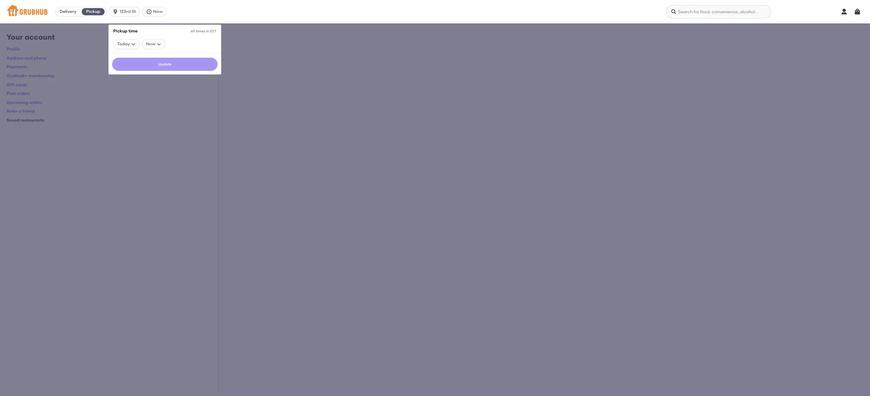 Task type: vqa. For each thing, say whether or not it's contained in the screenshot.
Saved restaurants
yes



Task type: describe. For each thing, give the bounding box(es) containing it.
times
[[196, 29, 205, 33]]

grubhub+
[[7, 73, 27, 78]]

now button
[[142, 7, 169, 17]]

st
[[132, 9, 136, 14]]

upcoming orders link
[[7, 100, 42, 105]]

123rd
[[120, 9, 131, 14]]

svg image inside 123rd st button
[[112, 9, 119, 15]]

friend
[[22, 109, 34, 114]]

0 horizontal spatial svg image
[[131, 42, 136, 47]]

profile
[[7, 47, 20, 52]]

2 horizontal spatial svg image
[[671, 9, 677, 15]]

delivery button
[[55, 7, 81, 17]]

now inside button
[[153, 9, 163, 14]]

pickup for pickup
[[86, 9, 100, 14]]

saved restaurants link
[[7, 118, 44, 123]]

refer
[[7, 109, 18, 114]]

payments
[[7, 64, 27, 70]]

past
[[7, 91, 16, 96]]

all times in est
[[191, 29, 217, 33]]

refer a friend link
[[7, 109, 34, 114]]

membership
[[28, 73, 54, 78]]

your account
[[7, 33, 55, 41]]

est
[[210, 29, 217, 33]]

pickup for pickup time
[[113, 29, 128, 34]]

and
[[25, 56, 33, 61]]

cards
[[15, 82, 27, 87]]

123rd st
[[120, 9, 136, 14]]

main navigation navigation
[[0, 0, 870, 397]]

grubhub+ membership
[[7, 73, 54, 78]]

grubhub+ membership link
[[7, 73, 54, 78]]

gift
[[7, 82, 14, 87]]

all
[[191, 29, 195, 33]]

restaurants
[[21, 118, 44, 123]]

update button
[[112, 58, 218, 71]]



Task type: locate. For each thing, give the bounding box(es) containing it.
a
[[19, 109, 21, 114]]

now up update button
[[146, 41, 156, 46]]

pickup button
[[81, 7, 106, 17]]

orders
[[17, 91, 30, 96], [29, 100, 42, 105]]

time
[[129, 29, 138, 34]]

svg image
[[112, 9, 119, 15], [671, 9, 677, 15], [157, 42, 162, 47]]

pickup right delivery button
[[86, 9, 100, 14]]

orders for upcoming orders
[[29, 100, 42, 105]]

1 vertical spatial now
[[146, 41, 156, 46]]

past orders
[[7, 91, 30, 96]]

orders for past orders
[[17, 91, 30, 96]]

address
[[7, 56, 24, 61]]

address and phone link
[[7, 56, 47, 61]]

refer a friend
[[7, 109, 34, 114]]

1 vertical spatial pickup
[[113, 29, 128, 34]]

0 vertical spatial pickup
[[86, 9, 100, 14]]

orders up friend
[[29, 100, 42, 105]]

saved restaurants
[[7, 118, 44, 123]]

0 vertical spatial orders
[[17, 91, 30, 96]]

today
[[117, 41, 130, 46]]

update
[[158, 62, 172, 66]]

gift cards link
[[7, 82, 27, 87]]

0 horizontal spatial pickup
[[86, 9, 100, 14]]

profile link
[[7, 47, 20, 52]]

address and phone
[[7, 56, 47, 61]]

saved
[[7, 118, 20, 123]]

pickup left time
[[113, 29, 128, 34]]

svg image
[[854, 8, 861, 15], [146, 9, 152, 15], [131, 42, 136, 47]]

1 horizontal spatial svg image
[[146, 9, 152, 15]]

pickup time
[[113, 29, 138, 34]]

pickup
[[86, 9, 100, 14], [113, 29, 128, 34]]

delivery
[[60, 9, 76, 14]]

phone
[[34, 56, 47, 61]]

payments link
[[7, 64, 27, 70]]

2 horizontal spatial svg image
[[854, 8, 861, 15]]

orders up upcoming orders link
[[17, 91, 30, 96]]

your
[[7, 33, 23, 41]]

1 horizontal spatial pickup
[[113, 29, 128, 34]]

0 vertical spatial now
[[153, 9, 163, 14]]

upcoming orders
[[7, 100, 42, 105]]

123rd st button
[[109, 7, 142, 17]]

now right st
[[153, 9, 163, 14]]

in
[[206, 29, 209, 33]]

account
[[25, 33, 55, 41]]

now
[[153, 9, 163, 14], [146, 41, 156, 46]]

past orders link
[[7, 91, 30, 96]]

gift cards
[[7, 82, 27, 87]]

pickup inside button
[[86, 9, 100, 14]]

upcoming
[[7, 100, 28, 105]]

1 vertical spatial orders
[[29, 100, 42, 105]]

svg image inside now button
[[146, 9, 152, 15]]

0 horizontal spatial svg image
[[112, 9, 119, 15]]

1 horizontal spatial svg image
[[157, 42, 162, 47]]



